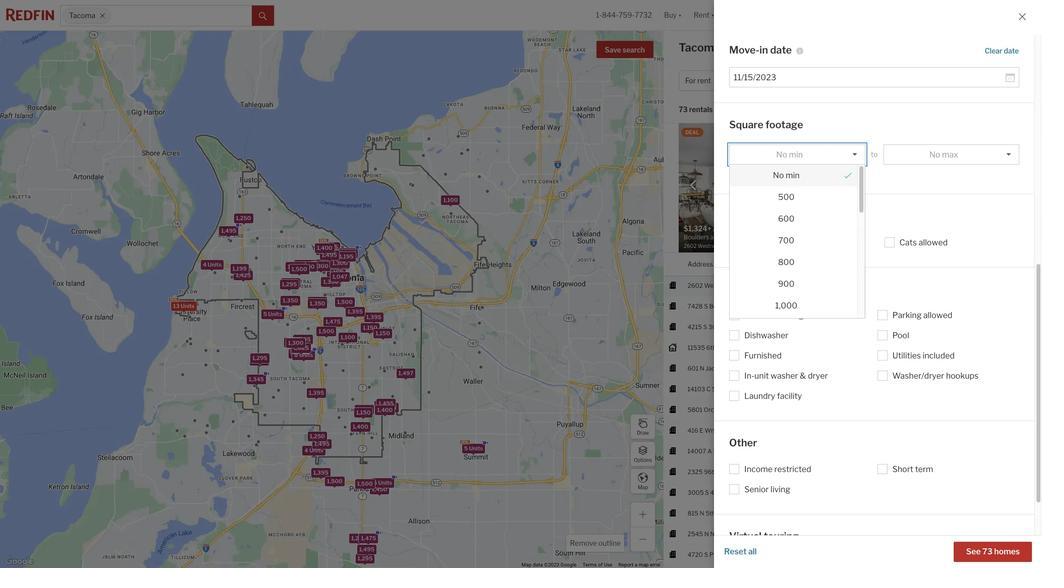Task type: vqa. For each thing, say whether or not it's contained in the screenshot.
the data at the right bottom
yes



Task type: locate. For each thing, give the bounding box(es) containing it.
min for 500
[[786, 170, 800, 180]]

0 horizontal spatial 4
[[203, 261, 206, 268]]

n right 601
[[700, 364, 705, 372]]

touring
[[764, 530, 799, 542]]

google image
[[3, 555, 36, 568]]

income restricted
[[745, 464, 812, 474]]

other
[[730, 437, 758, 449]]

min up 500
[[786, 170, 800, 180]]

utilities
[[893, 351, 921, 361]]

map down options
[[638, 484, 648, 490]]

w up unit
[[736, 406, 742, 413]]

w up air
[[747, 282, 754, 289]]

n for 601
[[700, 364, 705, 372]]

a
[[708, 447, 712, 455]]

1 vertical spatial min
[[786, 170, 800, 180]]

1 horizontal spatial 5 units
[[291, 350, 309, 357]]

2 vertical spatial 1,250
[[351, 535, 366, 542]]

tacoma down virtual touring
[[755, 551, 778, 558]]

n for 2545
[[705, 530, 709, 538]]

0 vertical spatial n
[[700, 364, 705, 372]]

•
[[1008, 76, 1011, 85], [718, 106, 720, 114]]

73 right "see"
[[983, 547, 993, 556]]

1 vertical spatial 4
[[304, 447, 308, 454]]

1 left 520
[[898, 509, 901, 517]]

hookups
[[947, 371, 979, 381]]

favorite this home image left "x-out this home" icon
[[860, 235, 872, 247]]

2 /mo from the top
[[825, 530, 837, 538]]

0 vertical spatial on redfin
[[861, 148, 890, 156]]

2 horizontal spatial 5 units
[[464, 445, 483, 452]]

0 vertical spatial •
[[1008, 76, 1011, 85]]

on up hoa
[[861, 148, 870, 156]]

s right 96th
[[727, 468, 731, 475]]

data
[[533, 562, 543, 568]]

<
[[971, 509, 975, 517]]

map left data
[[522, 562, 532, 568]]

date inside button
[[1004, 46, 1019, 55]]

1 horizontal spatial on redfin
[[971, 260, 1002, 268]]

1 horizontal spatial 4 units
[[304, 447, 323, 454]]

2545 n narrows dr
[[688, 530, 743, 538]]

1 vertical spatial —
[[923, 162, 928, 170]]

3 units
[[296, 261, 315, 268]]

tacoma down income
[[755, 489, 778, 496]]

in
[[760, 44, 769, 56]]

allowed for dogs allowed
[[766, 238, 795, 247]]

0 horizontal spatial 1,475
[[325, 318, 340, 325]]

/mo down $1,295 /mo
[[825, 530, 837, 538]]

allowed for cats allowed
[[919, 238, 948, 247]]

0 horizontal spatial w
[[736, 406, 742, 413]]

washer/dryer
[[893, 371, 945, 381]]

0 vertical spatial map
[[638, 484, 648, 490]]

st right pine
[[724, 551, 730, 558]]

to right up
[[752, 76, 759, 85]]

1 horizontal spatial 1,475
[[361, 535, 376, 542]]

0 vertical spatial 1,450
[[338, 251, 353, 258]]

1 vertical spatial n
[[700, 509, 705, 517]]

0 horizontal spatial redfin
[[871, 148, 890, 156]]

list box
[[730, 144, 866, 338]]

tacoma for 14103 c st s
[[755, 385, 778, 393]]

1 vertical spatial redfin
[[981, 260, 1002, 268]]

0 horizontal spatial map
[[522, 562, 532, 568]]

& left dryer
[[800, 371, 807, 381]]

1 horizontal spatial 1,250
[[310, 433, 325, 440]]

allowed right parking
[[924, 311, 953, 320]]

— for lot size
[[1001, 148, 1006, 156]]

s left pine
[[705, 551, 708, 558]]

no for 500
[[773, 170, 784, 180]]

facility
[[777, 391, 802, 401]]

st right the bell
[[722, 302, 728, 310]]

1 horizontal spatial •
[[1008, 76, 1011, 85]]

see 73 homes
[[967, 547, 1020, 556]]

0 horizontal spatial 4 units
[[203, 261, 221, 268]]

pets
[[730, 210, 752, 222]]

0 vertical spatial 73
[[679, 105, 688, 114]]

terms of use
[[583, 562, 613, 568]]

laundry facility
[[745, 391, 802, 401]]

furnished
[[745, 351, 782, 361]]

1,095
[[295, 336, 311, 343]]

1,150
[[329, 269, 343, 276], [363, 324, 377, 331], [376, 330, 390, 337], [376, 402, 391, 409], [356, 409, 371, 416]]

&
[[800, 371, 807, 381], [807, 557, 813, 567]]

0 vertical spatial 4 units
[[203, 261, 221, 268]]

dialog containing no min
[[730, 164, 866, 338]]

tacoma up senior living
[[755, 468, 778, 475]]

westridge
[[705, 282, 734, 289]]

0 horizontal spatial 1,450
[[299, 263, 315, 270]]

0 vertical spatial —
[[1001, 148, 1006, 156]]

/mo up $1,495 /mo
[[825, 509, 836, 517]]

no up no min element
[[777, 150, 788, 159]]

favorite this home image
[[1017, 527, 1029, 539]]

1 vertical spatial w
[[736, 406, 742, 413]]

jackson
[[706, 364, 729, 372]]

1 vertical spatial 4 units
[[304, 447, 323, 454]]

no min inside no min element
[[773, 170, 800, 180]]

0 vertical spatial on
[[861, 148, 870, 156]]

1 horizontal spatial to
[[871, 150, 878, 159]]

0 vertical spatial w
[[747, 282, 754, 289]]

0 vertical spatial min
[[789, 150, 803, 159]]

1 down 35
[[971, 551, 974, 558]]

ave left unit
[[726, 426, 737, 434]]

1 vertical spatial 1,475
[[361, 535, 376, 542]]

2 vertical spatial n
[[705, 530, 709, 538]]

844-
[[602, 11, 619, 19]]

short term
[[893, 464, 934, 474]]

on inside button
[[971, 260, 980, 268]]

favorite this home image
[[860, 235, 872, 247], [1017, 506, 1029, 518], [1017, 548, 1029, 560]]

ave
[[735, 282, 746, 289], [718, 344, 729, 351], [730, 364, 741, 372], [726, 426, 737, 434]]

1 up 2
[[870, 509, 873, 517]]

tacoma down unit at the bottom right
[[755, 385, 778, 393]]

0 horizontal spatial e
[[700, 426, 704, 434]]

— left status
[[923, 162, 928, 170]]

tacoma up virtual touring
[[755, 509, 778, 517]]

5 inside button
[[1012, 76, 1017, 85]]

reset all
[[725, 547, 757, 556]]

2 vertical spatial 5 units
[[464, 445, 483, 452]]

search
[[623, 45, 645, 54]]

allowed up sq.ft.
[[919, 238, 948, 247]]

save search
[[605, 45, 645, 54]]

n left 5th
[[700, 509, 705, 517]]

1 horizontal spatial 73
[[983, 547, 993, 556]]

1 vertical spatial 73
[[983, 547, 993, 556]]

hoa
[[861, 162, 875, 170]]

to up hoa
[[871, 150, 878, 159]]

favorite this home image down favorite this home image
[[1017, 548, 1029, 560]]

— up available
[[1001, 148, 1006, 156]]

• inside 73 rentals •
[[718, 106, 720, 114]]

0 horizontal spatial •
[[718, 106, 720, 114]]

& left video
[[807, 557, 813, 567]]

on right sq.ft.
[[971, 260, 980, 268]]

7428 s bell st
[[688, 302, 728, 310]]

610-650
[[926, 468, 952, 475]]

filters
[[987, 76, 1007, 85]]

4 units
[[203, 261, 221, 268], [304, 447, 323, 454]]

map region
[[0, 0, 754, 568]]

included
[[923, 351, 955, 361]]

dialog
[[730, 164, 866, 338]]

no min up no min element
[[777, 150, 803, 159]]

4720 s pine st
[[688, 551, 730, 558]]

day right <
[[980, 509, 990, 517]]

up to $1.5k button
[[735, 71, 797, 91]]

1,350 up 1,095
[[310, 300, 325, 307]]

1 horizontal spatial on
[[971, 260, 980, 268]]

0 horizontal spatial on
[[861, 148, 870, 156]]

orchard
[[704, 406, 727, 413]]

tacoma for 601 n jackson ave
[[755, 364, 778, 372]]

e
[[730, 344, 734, 351], [700, 426, 704, 434]]

0 vertical spatial &
[[800, 371, 807, 381]]

73 left rentals
[[679, 105, 688, 114]]

s left the 30th in the bottom of the page
[[704, 323, 707, 331]]

map inside button
[[638, 484, 648, 490]]

1 vertical spatial on
[[971, 260, 980, 268]]

no min for 500
[[773, 170, 800, 180]]

status
[[939, 162, 958, 170]]

14007 a st s
[[688, 447, 725, 455]]

1 horizontal spatial map
[[638, 484, 648, 490]]

no up 500
[[773, 170, 784, 180]]

n for 815
[[700, 509, 705, 517]]

tacoma down furnished
[[755, 364, 778, 372]]

s
[[704, 302, 708, 310], [704, 323, 707, 331], [720, 385, 724, 393], [721, 447, 725, 455], [727, 468, 731, 475], [705, 489, 709, 496], [705, 551, 708, 558]]

1 vertical spatial to
[[871, 150, 878, 159]]

1,199
[[232, 265, 247, 272]]

• right the filters
[[1008, 76, 1011, 85]]

map for map
[[638, 484, 648, 490]]

in-unit washer & dryer
[[745, 371, 828, 381]]

73 inside 73 rentals •
[[679, 105, 688, 114]]

tacoma for 11535 6th ave e
[[755, 344, 778, 351]]

0 horizontal spatial 1,100
[[340, 334, 355, 341]]

tacoma for 815 n 5th st
[[755, 509, 778, 517]]

0 horizontal spatial 1,250
[[236, 214, 251, 222]]

0 horizontal spatial date
[[771, 44, 792, 56]]

no min
[[777, 150, 803, 159], [773, 170, 800, 180]]

air conditioning
[[745, 311, 804, 320]]

1 vertical spatial no min
[[773, 170, 800, 180]]

s left the bell
[[704, 302, 708, 310]]

min up no min element
[[789, 150, 803, 159]]

1,350
[[341, 250, 356, 257], [323, 278, 338, 285], [283, 297, 298, 304], [310, 300, 325, 307]]

ave left 'in-'
[[730, 364, 741, 372]]

favorite this home image up favorite this home image
[[1017, 506, 1029, 518]]

0 vertical spatial day
[[980, 509, 990, 517]]

1,100
[[443, 196, 458, 203], [340, 334, 355, 341]]

date right "clear"
[[1004, 46, 1019, 55]]

no for to
[[777, 150, 788, 159]]

1 vertical spatial /mo
[[825, 530, 837, 538]]

• right rentals
[[718, 106, 720, 114]]

1 vertical spatial •
[[718, 106, 720, 114]]

tacoma up all on the right
[[755, 530, 778, 538]]

1 horizontal spatial 1,100
[[443, 196, 458, 203]]

1 horizontal spatial w
[[747, 282, 754, 289]]

— down the utilities included
[[926, 364, 932, 372]]

amenities
[[730, 283, 779, 295]]

no min up 500
[[773, 170, 800, 180]]

conditioning
[[757, 311, 804, 320]]

2 horizontal spatial 1,250
[[351, 535, 366, 542]]

1 /mo from the top
[[825, 509, 836, 517]]

2 vertical spatial 1,450
[[372, 486, 387, 493]]

day down 35 days
[[975, 551, 985, 558]]

google
[[561, 562, 577, 568]]

— for hoa
[[923, 162, 928, 170]]

e right "6th"
[[730, 344, 734, 351]]

e right 416
[[700, 426, 704, 434]]

798
[[926, 530, 938, 538]]

tacoma for 4720 s pine st
[[755, 551, 778, 558]]

beds button
[[870, 253, 886, 276]]

0 vertical spatial 4
[[203, 261, 206, 268]]

map
[[638, 484, 648, 490], [522, 562, 532, 568]]

n right 2545 on the bottom of the page
[[705, 530, 709, 538]]

1,495
[[221, 227, 236, 234], [322, 251, 337, 259], [283, 279, 298, 286], [252, 357, 267, 364], [378, 400, 394, 407], [357, 406, 372, 413], [314, 440, 329, 447], [359, 546, 374, 553]]

date right in
[[771, 44, 792, 56]]

tacoma for 7428 s bell st
[[755, 302, 778, 310]]

report a map error link
[[619, 562, 661, 568]]

1,195
[[339, 253, 354, 260]]

ave right westridge
[[735, 282, 746, 289]]

tacoma up air conditioning on the right of the page
[[755, 302, 778, 310]]

tacoma down dishwasher
[[755, 344, 778, 351]]

4215
[[688, 323, 702, 331]]

1 horizontal spatial date
[[1004, 46, 1019, 55]]

0 horizontal spatial 5 units
[[263, 310, 282, 317]]

units
[[301, 261, 315, 268], [207, 261, 221, 268], [181, 302, 194, 309], [268, 310, 282, 317], [296, 350, 309, 357], [299, 351, 313, 358], [469, 445, 483, 452], [309, 447, 323, 454], [378, 479, 392, 486]]

1 vertical spatial map
[[522, 562, 532, 568]]

save search button
[[597, 41, 654, 58]]

3005 s 47th st
[[688, 489, 731, 496]]

73
[[679, 105, 688, 114], [983, 547, 993, 556]]

Select your move-in date text field
[[734, 72, 1006, 82]]

1,295
[[323, 243, 338, 250], [333, 260, 348, 267], [318, 261, 333, 268], [282, 281, 297, 288], [252, 355, 267, 362], [358, 555, 373, 562]]

7428
[[688, 302, 703, 310]]

None search field
[[111, 6, 252, 26]]

0 horizontal spatial on redfin
[[861, 148, 890, 156]]

remove outline button
[[567, 535, 625, 552]]

$1,495
[[806, 530, 825, 538]]

1,395
[[348, 308, 363, 315], [366, 314, 381, 321], [292, 345, 308, 352], [309, 389, 324, 397], [313, 469, 328, 476]]

day
[[980, 509, 990, 517], [975, 551, 985, 558]]

1,250
[[236, 214, 251, 222], [310, 433, 325, 440], [351, 535, 366, 542]]

0 vertical spatial no min
[[777, 150, 803, 159]]

sq.ft.
[[926, 260, 943, 268]]

allowed up the 800
[[766, 238, 795, 247]]

0 vertical spatial 5 units
[[263, 310, 282, 317]]

0 vertical spatial /mo
[[825, 509, 836, 517]]

tacoma rentals
[[679, 41, 764, 54]]

tacoma for 3005 s 47th st
[[755, 489, 778, 496]]

all
[[976, 76, 985, 85]]

11535 6th ave e
[[688, 344, 734, 351]]

0 horizontal spatial to
[[752, 76, 759, 85]]

no inside dialog
[[773, 170, 784, 180]]

next button image
[[834, 180, 844, 190]]

0 vertical spatial to
[[752, 76, 759, 85]]

1 horizontal spatial e
[[730, 344, 734, 351]]

rentals
[[723, 41, 764, 54]]

st right the 30th in the bottom of the page
[[724, 323, 730, 331]]

• inside button
[[1008, 76, 1011, 85]]

clear
[[985, 46, 1003, 55]]

14103
[[688, 385, 706, 393]]

size
[[950, 148, 962, 156]]

• for rentals
[[718, 106, 720, 114]]

living
[[771, 484, 791, 494]]

0 vertical spatial 1,475
[[325, 318, 340, 325]]

1 horizontal spatial redfin
[[981, 260, 1002, 268]]

5801 orchard st w
[[688, 406, 742, 413]]

min
[[789, 150, 803, 159], [786, 170, 800, 180]]

8 units
[[294, 351, 313, 358]]

1,497
[[398, 369, 413, 377]]

0 vertical spatial e
[[730, 344, 734, 351]]

0 horizontal spatial 73
[[679, 105, 688, 114]]

all filters • 5 button
[[958, 71, 1023, 91]]



Task type: describe. For each thing, give the bounding box(es) containing it.
baths
[[898, 260, 916, 268]]

no min for to
[[777, 150, 803, 159]]

favorite button checkbox
[[834, 126, 851, 143]]

7732
[[635, 11, 652, 19]]

1-844-759-7732 link
[[596, 11, 652, 19]]

1 horizontal spatial 4
[[304, 447, 308, 454]]

ft.
[[877, 135, 884, 142]]

list box containing no min
[[730, 144, 866, 338]]

73 rentals •
[[679, 105, 720, 114]]

virtual touring
[[730, 530, 799, 542]]

35 days
[[971, 530, 994, 538]]

$/sq.
[[861, 135, 876, 142]]

96th
[[704, 468, 718, 475]]

4215 s 30th st
[[688, 323, 730, 331]]

3d walkthrough & video tour
[[745, 557, 853, 567]]

0 vertical spatial 1,100
[[443, 196, 458, 203]]

1,047
[[332, 273, 347, 280]]

3
[[296, 261, 300, 268]]

1 vertical spatial day
[[975, 551, 985, 558]]

move-in date
[[730, 44, 792, 56]]

• for filters
[[1008, 76, 1011, 85]]

terms of use link
[[583, 562, 613, 568]]

1 vertical spatial 1,100
[[340, 334, 355, 341]]

redfin inside the on redfin button
[[981, 260, 1002, 268]]

c
[[707, 385, 711, 393]]

0 vertical spatial redfin
[[871, 148, 890, 156]]

/mo for $1,495
[[825, 530, 837, 538]]

©2023
[[544, 562, 560, 568]]

w for ave
[[747, 282, 754, 289]]

73 inside button
[[983, 547, 993, 556]]

video
[[815, 557, 835, 567]]

tacoma for 2545 n narrows dr
[[755, 530, 778, 538]]

st right c at bottom right
[[712, 385, 718, 393]]

previous button image
[[689, 180, 699, 190]]

ave right "6th"
[[718, 344, 729, 351]]

parkland
[[755, 447, 780, 455]]

square footage
[[730, 118, 804, 131]]

reset all button
[[725, 542, 757, 562]]

0 vertical spatial 1,250
[[236, 214, 251, 222]]

2 vertical spatial —
[[926, 364, 932, 372]]

600
[[779, 214, 795, 223]]

unit
[[755, 371, 769, 381]]

1 vertical spatial &
[[807, 557, 813, 567]]

tacoma left 900
[[755, 282, 778, 289]]

max
[[943, 150, 959, 159]]

w for st
[[736, 406, 742, 413]]

favorite button image
[[834, 126, 851, 143]]

< 1 day
[[971, 509, 990, 517]]

650
[[940, 468, 952, 475]]

1,100 image
[[730, 316, 858, 338]]

1,225
[[382, 404, 396, 411]]

700
[[779, 236, 795, 245]]

square
[[730, 118, 764, 131]]

terms
[[583, 562, 597, 568]]

for rent button
[[679, 71, 731, 91]]

6th
[[707, 344, 717, 351]]

1,000
[[776, 301, 798, 310]]

st right a
[[714, 447, 720, 455]]

map button
[[631, 469, 656, 494]]

short
[[893, 464, 914, 474]]

tacoma for 2325 96th st s
[[755, 468, 778, 475]]

2 horizontal spatial 1,450
[[372, 486, 387, 493]]

income
[[745, 464, 773, 474]]

to inside button
[[752, 76, 759, 85]]

5801
[[688, 406, 703, 413]]

submit search image
[[259, 12, 267, 20]]

1 horizontal spatial 1,450
[[338, 251, 353, 258]]

416
[[688, 426, 699, 434]]

/mo for $1,295
[[825, 509, 836, 517]]

st right 47th on the bottom right of page
[[725, 489, 731, 496]]

1 day
[[971, 551, 985, 558]]

tacoma up for rent
[[679, 41, 721, 54]]

14103 c st s
[[688, 385, 724, 393]]

0 vertical spatial favorite this home image
[[860, 235, 872, 247]]

6 units
[[373, 479, 392, 486]]

1 right unit
[[751, 426, 754, 434]]

8
[[294, 351, 298, 358]]

$1,300+
[[806, 468, 830, 475]]

815
[[688, 509, 699, 517]]

map data ©2023 google
[[522, 562, 577, 568]]

s right c at bottom right
[[720, 385, 724, 393]]

st right 5th
[[717, 509, 723, 517]]

map for map data ©2023 google
[[522, 562, 532, 568]]

1 right 2
[[898, 530, 901, 538]]

tour
[[837, 557, 853, 567]]

2 vertical spatial favorite this home image
[[1017, 548, 1029, 560]]

of
[[598, 562, 603, 568]]

x-out this home image
[[881, 235, 893, 247]]

virtual
[[730, 530, 762, 542]]

lot
[[939, 148, 949, 156]]

1,350 up '1,200'
[[323, 278, 338, 285]]

$/sq. ft.
[[861, 135, 884, 142]]

washer
[[771, 371, 799, 381]]

1 left the term
[[898, 468, 901, 475]]

no left 'max'
[[930, 150, 941, 159]]

location button
[[755, 253, 782, 276]]

1 vertical spatial 1,250
[[310, 433, 325, 440]]

47th
[[711, 489, 724, 496]]

options
[[634, 457, 652, 463]]

rentals
[[690, 105, 713, 114]]

s right a
[[721, 447, 725, 455]]

s left 47th on the bottom right of page
[[705, 489, 709, 496]]

st right 96th
[[719, 468, 726, 475]]

rent
[[698, 76, 711, 85]]

759-
[[619, 11, 635, 19]]

options button
[[631, 441, 656, 467]]

report
[[619, 562, 634, 568]]

1 right <
[[976, 509, 979, 517]]

reset
[[725, 547, 747, 556]]

1,345
[[249, 376, 264, 383]]

photo of 2602 westridge ave w, tacoma, wa 98466 image
[[679, 123, 853, 252]]

dishwasher
[[745, 331, 789, 340]]

remove
[[570, 539, 597, 547]]

min for to
[[789, 150, 803, 159]]

draw
[[637, 429, 649, 435]]

lot size
[[939, 148, 962, 156]]

wright
[[705, 426, 725, 434]]

deal
[[686, 129, 700, 135]]

allowed for parking allowed
[[924, 311, 953, 320]]

senior living
[[745, 484, 791, 494]]

draw button
[[631, 414, 656, 439]]

$1.5k
[[761, 76, 779, 85]]

1 vertical spatial favorite this home image
[[1017, 506, 1029, 518]]

walkthrough
[[757, 557, 805, 567]]

1 vertical spatial 1,450
[[299, 263, 315, 270]]

baths button
[[898, 253, 916, 276]]

1,318
[[287, 339, 301, 346]]

tacoma left remove tacoma icon
[[69, 11, 95, 20]]

35
[[971, 530, 979, 538]]

no min element
[[730, 164, 858, 186]]

1 down utilities
[[898, 364, 901, 372]]

1,350 up 1,047
[[341, 250, 356, 257]]

remove tacoma image
[[100, 13, 106, 19]]

1-844-759-7732
[[596, 11, 652, 19]]

in-
[[745, 371, 755, 381]]

1 vertical spatial on redfin
[[971, 260, 1002, 268]]

no max
[[930, 150, 959, 159]]

st right orchard
[[728, 406, 734, 413]]

$1,295 /mo
[[806, 509, 836, 517]]

1 vertical spatial e
[[700, 426, 704, 434]]

1 vertical spatial 5 units
[[291, 350, 309, 357]]

1,350 left '1,200'
[[283, 297, 298, 304]]

3005
[[688, 489, 704, 496]]



